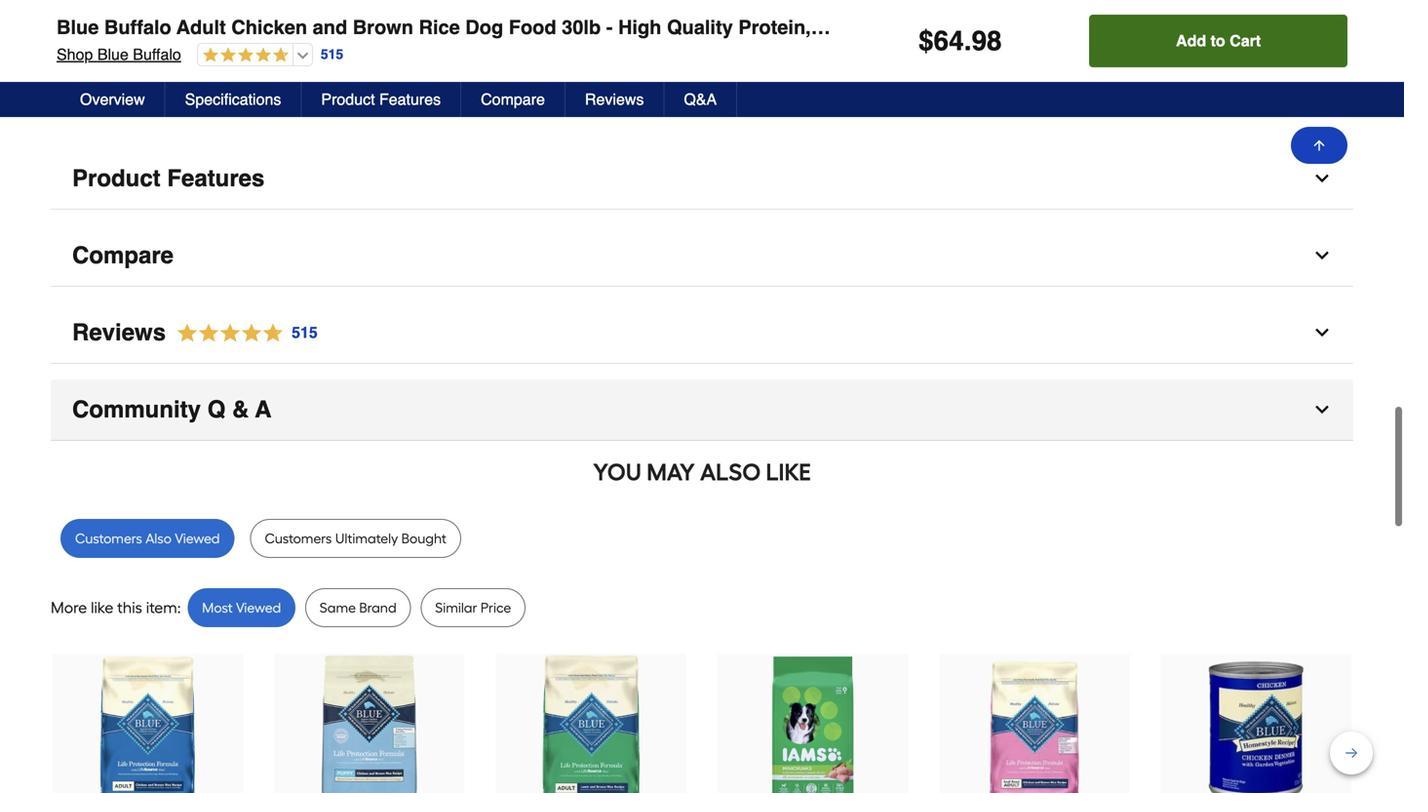 Task type: vqa. For each thing, say whether or not it's contained in the screenshot.
THE DOG
yes



Task type: locate. For each thing, give the bounding box(es) containing it.
2 customers from the left
[[265, 528, 332, 545]]

and
[[313, 16, 347, 39]]

2 vertical spatial chevron down image
[[1313, 398, 1333, 417]]

0 vertical spatial 515
[[321, 47, 344, 62]]

$
[[919, 25, 934, 57]]

reviews for compare button related to product features 'button' to the bottom
[[72, 317, 166, 344]]

viewed
[[175, 528, 220, 545], [236, 597, 281, 614]]

515
[[321, 47, 344, 62], [292, 321, 318, 339]]

0 vertical spatial reviews
[[585, 90, 644, 108]]

quality
[[667, 16, 733, 39]]

specifications button
[[166, 82, 302, 117]]

same brand
[[320, 597, 397, 614]]

similar
[[435, 597, 477, 614]]

0 vertical spatial blue
[[57, 16, 99, 39]]

1 vertical spatial product features button
[[51, 146, 1354, 208]]

product features down brown
[[321, 90, 441, 108]]

you
[[593, 456, 642, 484]]

1 vertical spatial compare button
[[51, 223, 1354, 285]]

chevron down image
[[1313, 167, 1333, 186], [1313, 321, 1333, 340], [1313, 398, 1333, 417]]

reviews button
[[566, 82, 665, 117]]

features
[[379, 90, 441, 108], [167, 163, 265, 190]]

reviews
[[585, 90, 644, 108], [72, 317, 166, 344]]

specifications
[[185, 90, 281, 108]]

ca residents: prop 65 warning(s)
[[87, 41, 277, 55]]

compare for compare button related to product features 'button' to the bottom
[[72, 240, 174, 267]]

features for the topmost product features 'button'
[[379, 90, 441, 108]]

0 horizontal spatial reviews
[[72, 317, 166, 344]]

1 vertical spatial viewed
[[236, 597, 281, 614]]

4.7 stars image down chicken
[[198, 47, 289, 65]]

product down overview button
[[72, 163, 161, 190]]

also left 'like'
[[700, 456, 761, 484]]

0 vertical spatial 4.7 stars image
[[198, 47, 289, 65]]

high
[[618, 16, 662, 39]]

4.7 stars image
[[198, 47, 289, 65], [166, 318, 319, 344]]

1 horizontal spatial compare
[[481, 90, 545, 108]]

blue buffalo  adult chicken and brown rice dog food 30lb - high quality protein, wholesome grains, omega 3 & 6 fatty acids for healthy skin &
[[57, 16, 1405, 39]]

0 vertical spatial also
[[700, 456, 761, 484]]

1 horizontal spatial also
[[700, 456, 761, 484]]

product for the topmost product features 'button'
[[321, 90, 375, 108]]

skin
[[1345, 16, 1386, 39]]

1 vertical spatial 4.7 stars image
[[166, 318, 319, 344]]

features for product features 'button' to the bottom
[[167, 163, 265, 190]]

0 horizontal spatial viewed
[[175, 528, 220, 545]]

0 vertical spatial product
[[321, 90, 375, 108]]

1 horizontal spatial viewed
[[236, 597, 281, 614]]

1 horizontal spatial reviews
[[585, 90, 644, 108]]

1 vertical spatial reviews
[[72, 317, 166, 344]]

blue buffalo  chicken and brown rice puppy 30lb | real meat first | high quality protein | dha and ara | pet food for puppy dogs image
[[293, 653, 446, 793]]

1 vertical spatial chevron down image
[[1313, 321, 1333, 340]]

product features button
[[302, 82, 462, 117], [51, 146, 1354, 208]]

0 horizontal spatial &
[[232, 394, 249, 421]]

overview button
[[60, 82, 166, 117]]

product
[[321, 90, 375, 108], [72, 163, 161, 190]]

515 inside "4.7 stars" image
[[292, 321, 318, 339]]

grains,
[[932, 16, 999, 39]]

0 horizontal spatial also
[[146, 528, 172, 545]]

blue buffalo  adult lamb and brown rice dog food - 30lb bag - high quality protein for healthy muscles - wholesome grains, veggies, and fruit image
[[515, 653, 668, 793]]

more like this item :
[[51, 596, 181, 615]]

adult
[[177, 16, 226, 39]]

community q & a
[[72, 394, 272, 421]]

buffalo
[[104, 16, 171, 39], [133, 45, 181, 63]]

buffalo left 65
[[133, 45, 181, 63]]

3 chevron down image from the top
[[1313, 398, 1333, 417]]

0 vertical spatial compare
[[481, 90, 545, 108]]

customers left the ultimately
[[265, 528, 332, 545]]

add to cart button
[[1090, 15, 1348, 67]]

product features
[[321, 90, 441, 108], [72, 163, 265, 190]]

& left 'a'
[[232, 394, 249, 421]]

0 vertical spatial viewed
[[175, 528, 220, 545]]

& right skin
[[1392, 16, 1405, 39]]

features down brown
[[379, 90, 441, 108]]

shop
[[57, 45, 93, 63]]

for
[[1238, 16, 1264, 39]]

blue buffalo  small breed chicken and brown rice dog food 15lb - natural ingredients for adult dogs - supports special needs of smaller breeds image
[[959, 653, 1111, 793]]

1 vertical spatial 515
[[292, 321, 318, 339]]

customers up "like"
[[75, 528, 142, 545]]

buffalo up residents:
[[104, 16, 171, 39]]

viewed right the most
[[236, 597, 281, 614]]

1 horizontal spatial product
[[321, 90, 375, 108]]

product down the and
[[321, 90, 375, 108]]

blue right shop
[[97, 45, 129, 63]]

& right 3
[[1092, 16, 1106, 39]]

cart
[[1230, 32, 1262, 50]]

1 vertical spatial product
[[72, 163, 161, 190]]

compare button
[[462, 82, 566, 117], [51, 223, 1354, 285]]

0 horizontal spatial features
[[167, 163, 265, 190]]

blue up ca
[[57, 16, 99, 39]]

customers for customers also viewed
[[75, 528, 142, 545]]

blue
[[57, 16, 99, 39], [97, 45, 129, 63]]

$ 64 . 98
[[919, 25, 1002, 57]]

4.7 stars image containing 515
[[166, 318, 319, 344]]

most viewed
[[202, 597, 281, 614]]

healthy
[[1269, 16, 1340, 39]]

2 chevron down image from the top
[[1313, 321, 1333, 340]]

reviews inside 'button'
[[585, 90, 644, 108]]

community q & a button
[[51, 377, 1354, 439]]

1 customers from the left
[[75, 528, 142, 545]]

reviews down -
[[585, 90, 644, 108]]

64
[[934, 25, 965, 57]]

chicken
[[231, 16, 307, 39]]

65
[[200, 41, 213, 55]]

1 horizontal spatial product features
[[321, 90, 441, 108]]

also
[[700, 456, 761, 484], [146, 528, 172, 545]]

compare button for product features 'button' to the bottom
[[51, 223, 1354, 285]]

customers
[[75, 528, 142, 545], [265, 528, 332, 545]]

viewed up :
[[175, 528, 220, 545]]

warning(s)
[[216, 41, 277, 55]]

1 horizontal spatial features
[[379, 90, 441, 108]]

compare
[[481, 90, 545, 108], [72, 240, 174, 267]]

0 vertical spatial features
[[379, 90, 441, 108]]

like
[[91, 596, 113, 615]]

ultimately
[[335, 528, 398, 545]]

0 vertical spatial compare button
[[462, 82, 566, 117]]

1 chevron down image from the top
[[1313, 167, 1333, 186]]

1 vertical spatial product features
[[72, 163, 265, 190]]

most
[[202, 597, 233, 614]]

1 vertical spatial features
[[167, 163, 265, 190]]

q&a button
[[665, 82, 738, 117]]

reviews up community
[[72, 317, 166, 344]]

chevron down image for q
[[1313, 398, 1333, 417]]

features down specifications button
[[167, 163, 265, 190]]

-
[[607, 16, 613, 39]]

0 horizontal spatial product
[[72, 163, 161, 190]]

1 horizontal spatial customers
[[265, 528, 332, 545]]

also up item
[[146, 528, 172, 545]]

product features down overview button
[[72, 163, 265, 190]]

1 vertical spatial buffalo
[[133, 45, 181, 63]]

0 vertical spatial buffalo
[[104, 16, 171, 39]]

4.7 stars image up 'a'
[[166, 318, 319, 344]]

chevron down image inside the community q & a button
[[1313, 398, 1333, 417]]

0 horizontal spatial customers
[[75, 528, 142, 545]]

q&a
[[684, 90, 717, 108]]

customers ultimately bought
[[265, 528, 447, 545]]

0 vertical spatial chevron down image
[[1313, 167, 1333, 186]]

product features button down q&a button
[[51, 146, 1354, 208]]

&
[[1092, 16, 1106, 39], [1392, 16, 1405, 39], [232, 394, 249, 421]]

product features button down brown
[[302, 82, 462, 117]]

arrow up image
[[1312, 138, 1328, 153]]

1 vertical spatial compare
[[72, 240, 174, 267]]

0 horizontal spatial compare
[[72, 240, 174, 267]]

same
[[320, 597, 356, 614]]

shop blue buffalo
[[57, 45, 181, 63]]

0 horizontal spatial 515
[[292, 321, 318, 339]]



Task type: describe. For each thing, give the bounding box(es) containing it.
brand
[[359, 597, 397, 614]]

dog
[[466, 16, 504, 39]]

iams adult chicken dog food image
[[737, 653, 889, 793]]

overview
[[80, 90, 145, 108]]

1 vertical spatial blue
[[97, 45, 129, 63]]

1 horizontal spatial &
[[1092, 16, 1106, 39]]

q
[[207, 394, 226, 421]]

ca
[[87, 41, 104, 55]]

fatty
[[1128, 16, 1175, 39]]

0 vertical spatial product features button
[[302, 82, 462, 117]]

food
[[509, 16, 557, 39]]

compare button for the topmost product features 'button'
[[462, 82, 566, 117]]

protein,
[[739, 16, 811, 39]]

0 horizontal spatial product features
[[72, 163, 265, 190]]

brown
[[353, 16, 414, 39]]

3
[[1076, 16, 1087, 39]]

compare for the topmost product features 'button' compare button
[[481, 90, 545, 108]]

blue buffalo  homestyle recipes chicken dog 12.5oz | adult dog food with real chicken | high protein & energy | pet food for lean muscle mass image
[[1181, 653, 1333, 793]]

2 horizontal spatial &
[[1392, 16, 1405, 39]]

this
[[117, 596, 142, 615]]

1 horizontal spatial 515
[[321, 47, 344, 62]]

add
[[1177, 32, 1207, 50]]

price
[[481, 597, 511, 614]]

chevron down image for features
[[1313, 167, 1333, 186]]

like
[[766, 456, 811, 484]]

0 vertical spatial product features
[[321, 90, 441, 108]]

chevron down image
[[1313, 244, 1333, 263]]

reviews for the topmost product features 'button' compare button
[[585, 90, 644, 108]]

customers also viewed
[[75, 528, 220, 545]]

product for product features 'button' to the bottom
[[72, 163, 161, 190]]

customers for customers ultimately bought
[[265, 528, 332, 545]]

item
[[146, 596, 177, 615]]

& inside button
[[232, 394, 249, 421]]

similar price
[[435, 597, 511, 614]]

acids
[[1180, 16, 1232, 39]]

omega
[[1004, 16, 1071, 39]]

residents:
[[107, 41, 166, 55]]

to
[[1211, 32, 1226, 50]]

6
[[1112, 16, 1123, 39]]

98
[[972, 25, 1002, 57]]

you may also like
[[593, 456, 811, 484]]

wholesome
[[817, 16, 926, 39]]

1 vertical spatial also
[[146, 528, 172, 545]]

.
[[965, 25, 972, 57]]

prop
[[170, 41, 196, 55]]

30lb
[[562, 16, 601, 39]]

blue buffalo  adult chicken and brown rice dog food 15lb - premium quality, natural ingredients, enhanced with vitamins and minerals image
[[72, 653, 224, 793]]

add to cart
[[1177, 32, 1262, 50]]

rice
[[419, 16, 460, 39]]

may
[[647, 456, 695, 484]]

:
[[177, 596, 181, 615]]

more
[[51, 596, 87, 615]]

bought
[[402, 528, 447, 545]]

community
[[72, 394, 201, 421]]

a
[[255, 394, 272, 421]]



